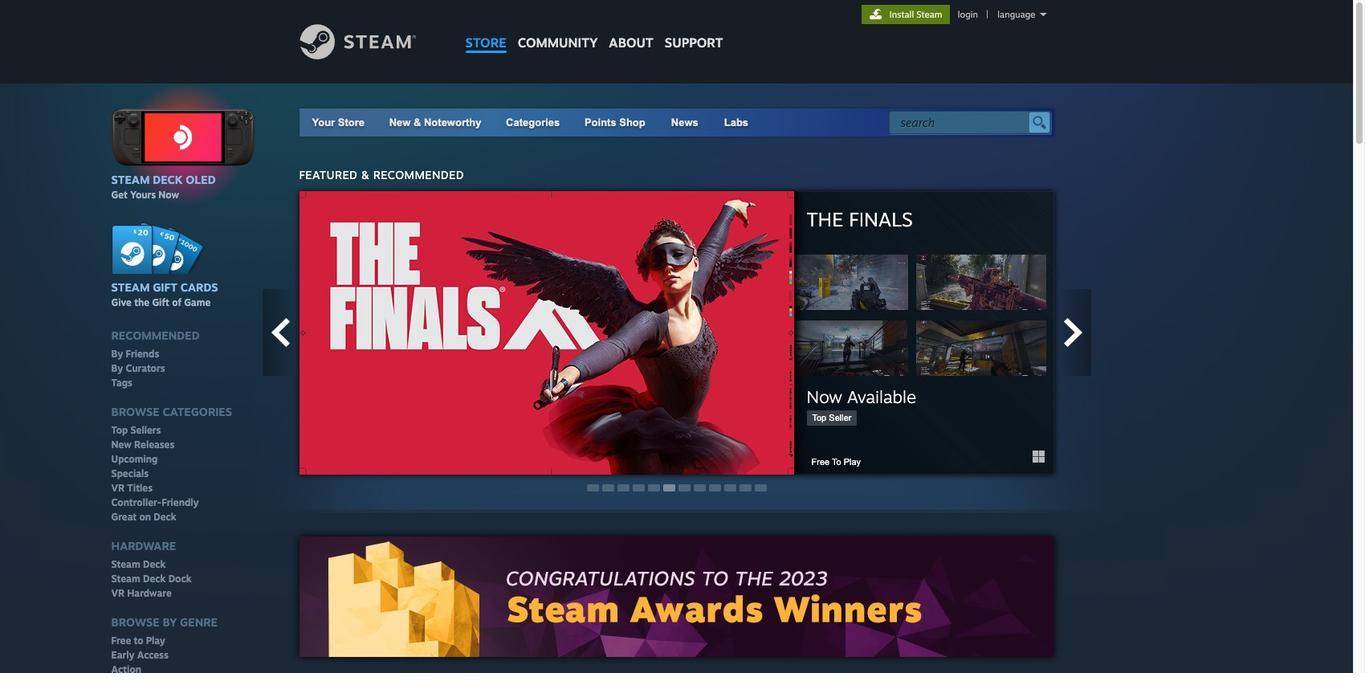 Task type: vqa. For each thing, say whether or not it's contained in the screenshot.
Tarashultz49 to the left
no



Task type: locate. For each thing, give the bounding box(es) containing it.
shop
[[620, 116, 646, 129]]

news
[[671, 116, 699, 129]]

1 vr from the top
[[111, 482, 124, 494]]

new
[[389, 116, 411, 129], [111, 439, 132, 451]]

yours
[[130, 188, 156, 201]]

new inside browse categories top sellers new releases upcoming specials vr titles controller-friendly great on deck
[[111, 439, 132, 451]]

vr
[[111, 482, 124, 494], [111, 587, 124, 599]]

gift down 'steam gift cards'
[[152, 297, 169, 309]]

vr down "specials" "link"
[[111, 482, 124, 494]]

1 horizontal spatial now
[[807, 386, 842, 407]]

deck
[[153, 172, 183, 186], [154, 511, 177, 523], [143, 558, 166, 571], [143, 573, 166, 585]]

1 vertical spatial &
[[361, 168, 370, 182]]

to
[[832, 457, 842, 467]]

language
[[998, 9, 1036, 20]]

free to play
[[812, 457, 861, 467]]

1 horizontal spatial free
[[812, 457, 830, 467]]

vr titles link
[[111, 482, 153, 495]]

by friends link
[[111, 348, 159, 361]]

your store link
[[312, 116, 365, 129]]

friends
[[126, 348, 159, 360]]

now inside now available top seller
[[807, 386, 842, 407]]

login link
[[955, 9, 982, 20]]

& left 'noteworthy'
[[414, 116, 421, 129]]

2 vr from the top
[[111, 587, 124, 599]]

top left sellers
[[111, 424, 128, 436]]

the
[[807, 207, 844, 231]]

0 horizontal spatial free
[[111, 635, 131, 647]]

install steam link
[[862, 5, 950, 24]]

to
[[134, 635, 143, 647]]

available
[[848, 386, 917, 407]]

now down steam deck oled in the left top of the page
[[158, 188, 179, 201]]

new right store
[[389, 116, 411, 129]]

browse inside browse categories top sellers new releases upcoming specials vr titles controller-friendly great on deck
[[111, 405, 160, 419]]

free left "to"
[[812, 457, 830, 467]]

0 vertical spatial top
[[813, 413, 827, 423]]

browse
[[111, 405, 160, 419], [111, 616, 160, 629]]

top
[[813, 413, 827, 423], [111, 424, 128, 436]]

now up seller
[[807, 386, 842, 407]]

deck inside browse categories top sellers new releases upcoming specials vr titles controller-friendly great on deck
[[154, 511, 177, 523]]

top sellers link
[[111, 424, 161, 437]]

categories up releases
[[163, 405, 232, 419]]

1 horizontal spatial new
[[389, 116, 411, 129]]

gift up give the gift of game
[[153, 281, 178, 294]]

0 horizontal spatial play
[[146, 635, 165, 647]]

browse up top sellers link
[[111, 405, 160, 419]]

by
[[163, 616, 177, 629]]

labs link
[[711, 108, 762, 137]]

friendly
[[162, 497, 199, 509]]

oled
[[186, 172, 216, 186]]

0 vertical spatial categories
[[506, 116, 560, 129]]

gift
[[153, 281, 178, 294], [152, 297, 169, 309]]

0 vertical spatial by
[[111, 348, 123, 360]]

0 vertical spatial gift
[[153, 281, 178, 294]]

hardware
[[111, 539, 176, 553], [127, 587, 172, 599]]

specials link
[[111, 468, 149, 481]]

None search field
[[889, 111, 1051, 134]]

recommended down new & noteworthy
[[373, 168, 464, 182]]

0 vertical spatial recommended
[[373, 168, 464, 182]]

deck down controller-friendly link
[[154, 511, 177, 523]]

1 vertical spatial recommended
[[111, 329, 200, 342]]

steam up give
[[111, 281, 150, 294]]

1 vertical spatial categories
[[163, 405, 232, 419]]

tags link
[[111, 377, 132, 390]]

browse inside 'browse by genre free to play early access'
[[111, 616, 160, 629]]

recommended
[[373, 168, 464, 182], [111, 329, 200, 342]]

your store
[[312, 116, 365, 129]]

0 vertical spatial play
[[844, 457, 861, 467]]

0 vertical spatial browse
[[111, 405, 160, 419]]

1 vertical spatial new
[[111, 439, 132, 451]]

1 vertical spatial free
[[111, 635, 131, 647]]

1 vertical spatial vr
[[111, 587, 124, 599]]

dock
[[168, 573, 192, 585]]

categories left points
[[506, 116, 560, 129]]

& right featured on the left top of the page
[[361, 168, 370, 182]]

by left friends
[[111, 348, 123, 360]]

steam up steam deck dock link
[[111, 558, 140, 571]]

of
[[172, 297, 182, 309]]

now
[[158, 188, 179, 201], [807, 386, 842, 407]]

categories inside browse categories top sellers new releases upcoming specials vr titles controller-friendly great on deck
[[163, 405, 232, 419]]

1 horizontal spatial &
[[414, 116, 421, 129]]

1 vertical spatial browse
[[111, 616, 160, 629]]

vr down steam deck link
[[111, 587, 124, 599]]

top left seller
[[813, 413, 827, 423]]

1 by from the top
[[111, 348, 123, 360]]

browse up "to"
[[111, 616, 160, 629]]

by
[[111, 348, 123, 360], [111, 362, 123, 375]]

support
[[665, 35, 723, 51]]

cards
[[181, 281, 218, 294]]

vr inside hardware steam deck steam deck dock vr hardware
[[111, 587, 124, 599]]

0 horizontal spatial top
[[111, 424, 128, 436]]

by up tags
[[111, 362, 123, 375]]

1 vertical spatial gift
[[152, 297, 169, 309]]

steam right install
[[917, 9, 943, 20]]

vr hardware link
[[111, 587, 172, 600]]

upcoming
[[111, 453, 158, 465]]

top inside browse categories top sellers new releases upcoming specials vr titles controller-friendly great on deck
[[111, 424, 128, 436]]

recommended up friends
[[111, 329, 200, 342]]

0 horizontal spatial &
[[361, 168, 370, 182]]

categories
[[506, 116, 560, 129], [163, 405, 232, 419]]

0 horizontal spatial now
[[158, 188, 179, 201]]

1 horizontal spatial play
[[844, 457, 861, 467]]

top inside now available top seller
[[813, 413, 827, 423]]

free up early
[[111, 635, 131, 647]]

1 horizontal spatial top
[[813, 413, 827, 423]]

1 vertical spatial by
[[111, 362, 123, 375]]

2 browse from the top
[[111, 616, 160, 629]]

play inside 'browse by genre free to play early access'
[[146, 635, 165, 647]]

account menu navigation
[[862, 5, 1054, 24]]

play right "to"
[[844, 457, 861, 467]]

0 vertical spatial now
[[158, 188, 179, 201]]

sellers
[[131, 424, 161, 436]]

browse for by
[[111, 616, 160, 629]]

hardware up steam deck link
[[111, 539, 176, 553]]

1 vertical spatial play
[[146, 635, 165, 647]]

vr inside browse categories top sellers new releases upcoming specials vr titles controller-friendly great on deck
[[111, 482, 124, 494]]

game
[[184, 297, 211, 309]]

new up the upcoming on the bottom left of the page
[[111, 439, 132, 451]]

&
[[414, 116, 421, 129], [361, 168, 370, 182]]

1 vertical spatial top
[[111, 424, 128, 436]]

0 vertical spatial &
[[414, 116, 421, 129]]

0 vertical spatial hardware
[[111, 539, 176, 553]]

featured & recommended
[[299, 168, 464, 182]]

0 horizontal spatial recommended
[[111, 329, 200, 342]]

store
[[338, 116, 365, 129]]

hardware down steam deck dock link
[[127, 587, 172, 599]]

play up access
[[146, 635, 165, 647]]

browse by genre free to play early access
[[111, 616, 218, 661]]

new releases link
[[111, 439, 175, 452]]

deck up get yours now
[[153, 172, 183, 186]]

1 browse from the top
[[111, 405, 160, 419]]

genre
[[180, 616, 218, 629]]

early
[[111, 649, 135, 661]]

1 vertical spatial now
[[807, 386, 842, 407]]

0 horizontal spatial new
[[111, 439, 132, 451]]

support link
[[659, 0, 729, 55]]

free
[[812, 457, 830, 467], [111, 635, 131, 647]]

categories link
[[506, 116, 560, 129]]

0 vertical spatial vr
[[111, 482, 124, 494]]

0 vertical spatial new
[[389, 116, 411, 129]]

controller-friendly link
[[111, 497, 199, 509]]

community
[[518, 35, 598, 51]]

steam
[[917, 9, 943, 20], [111, 172, 150, 186], [111, 281, 150, 294], [111, 558, 140, 571], [111, 573, 140, 585]]

great on deck link
[[111, 511, 177, 524]]

community link
[[512, 0, 604, 58]]

new & noteworthy link
[[389, 116, 482, 129]]

0 horizontal spatial categories
[[163, 405, 232, 419]]



Task type: describe. For each thing, give the bounding box(es) containing it.
points
[[585, 116, 617, 129]]

the
[[134, 297, 150, 309]]

titles
[[127, 482, 153, 494]]

early access link
[[111, 649, 169, 662]]

new & noteworthy
[[389, 116, 482, 129]]

free inside 'browse by genre free to play early access'
[[111, 635, 131, 647]]

featured
[[299, 168, 358, 182]]

about link
[[604, 0, 659, 55]]

2 by from the top
[[111, 362, 123, 375]]

noteworthy
[[424, 116, 482, 129]]

steam deck oled
[[111, 172, 216, 186]]

1 horizontal spatial recommended
[[373, 168, 464, 182]]

the finals
[[807, 207, 913, 231]]

|
[[987, 9, 989, 20]]

great
[[111, 511, 137, 523]]

store
[[466, 35, 507, 51]]

by curators link
[[111, 362, 165, 375]]

store link
[[460, 0, 512, 58]]

search search field
[[901, 112, 1025, 133]]

seller
[[829, 413, 852, 423]]

& for featured
[[361, 168, 370, 182]]

controller-
[[111, 497, 162, 509]]

give the gift of game
[[111, 297, 211, 309]]

& for new
[[414, 116, 421, 129]]

browse categories top sellers new releases upcoming specials vr titles controller-friendly great on deck
[[111, 405, 232, 523]]

get
[[111, 188, 128, 201]]

specials
[[111, 468, 149, 480]]

steam gift cards
[[111, 281, 218, 294]]

steam inside 'account menu' navigation
[[917, 9, 943, 20]]

your
[[312, 116, 335, 129]]

deck up vr hardware link
[[143, 573, 166, 585]]

1 horizontal spatial categories
[[506, 116, 560, 129]]

login
[[958, 9, 978, 20]]

on
[[139, 511, 151, 523]]

points shop
[[585, 116, 646, 129]]

upcoming link
[[111, 453, 158, 466]]

get yours now
[[111, 188, 179, 201]]

steam down steam deck link
[[111, 573, 140, 585]]

free to play link
[[111, 635, 165, 648]]

browse for categories
[[111, 405, 160, 419]]

1 vertical spatial hardware
[[127, 587, 172, 599]]

global menu navigation
[[460, 0, 729, 58]]

deck up steam deck dock link
[[143, 558, 166, 571]]

curators
[[126, 362, 165, 375]]

points shop link
[[572, 108, 659, 137]]

hardware steam deck steam deck dock vr hardware
[[111, 539, 192, 599]]

top for now
[[813, 413, 827, 423]]

finals
[[849, 207, 913, 231]]

install
[[890, 9, 914, 20]]

steam up get
[[111, 172, 150, 186]]

recommended by friends by curators tags
[[111, 329, 200, 389]]

steam deck link
[[111, 558, 166, 571]]

give
[[111, 297, 132, 309]]

labs
[[724, 116, 749, 129]]

access
[[137, 649, 169, 661]]

releases
[[134, 439, 175, 451]]

0 vertical spatial free
[[812, 457, 830, 467]]

install steam
[[890, 9, 943, 20]]

tags
[[111, 377, 132, 389]]

login | language
[[958, 9, 1036, 20]]

now available top seller
[[807, 386, 917, 423]]

news link
[[659, 108, 711, 137]]

about
[[609, 35, 654, 51]]

link to the steam homepage image
[[299, 24, 441, 59]]

top for browse
[[111, 424, 128, 436]]

steam deck dock link
[[111, 573, 192, 586]]



